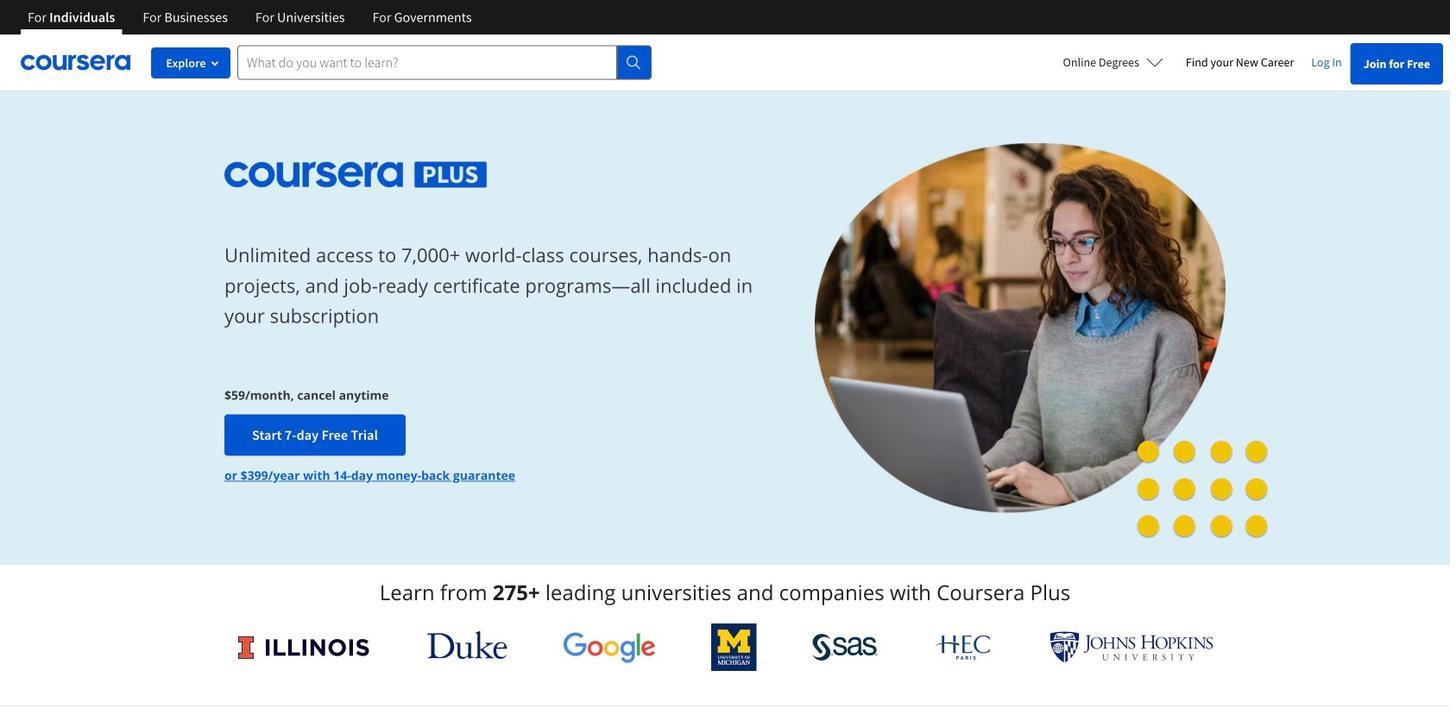 Task type: describe. For each thing, give the bounding box(es) containing it.
coursera image
[[21, 49, 130, 76]]

coursera plus image
[[224, 162, 487, 188]]



Task type: vqa. For each thing, say whether or not it's contained in the screenshot.
"Coursera" Image
yes



Task type: locate. For each thing, give the bounding box(es) containing it.
university of michigan image
[[711, 624, 757, 672]]

None search field
[[237, 45, 652, 80]]

duke university image
[[427, 632, 507, 659]]

university of illinois at urbana-champaign image
[[237, 634, 372, 662]]

johns hopkins university image
[[1050, 632, 1214, 664]]

banner navigation
[[14, 0, 486, 35]]

sas image
[[812, 634, 878, 662]]

google image
[[563, 632, 656, 664]]

hec paris image
[[934, 630, 994, 665]]

What do you want to learn? text field
[[237, 45, 617, 80]]



